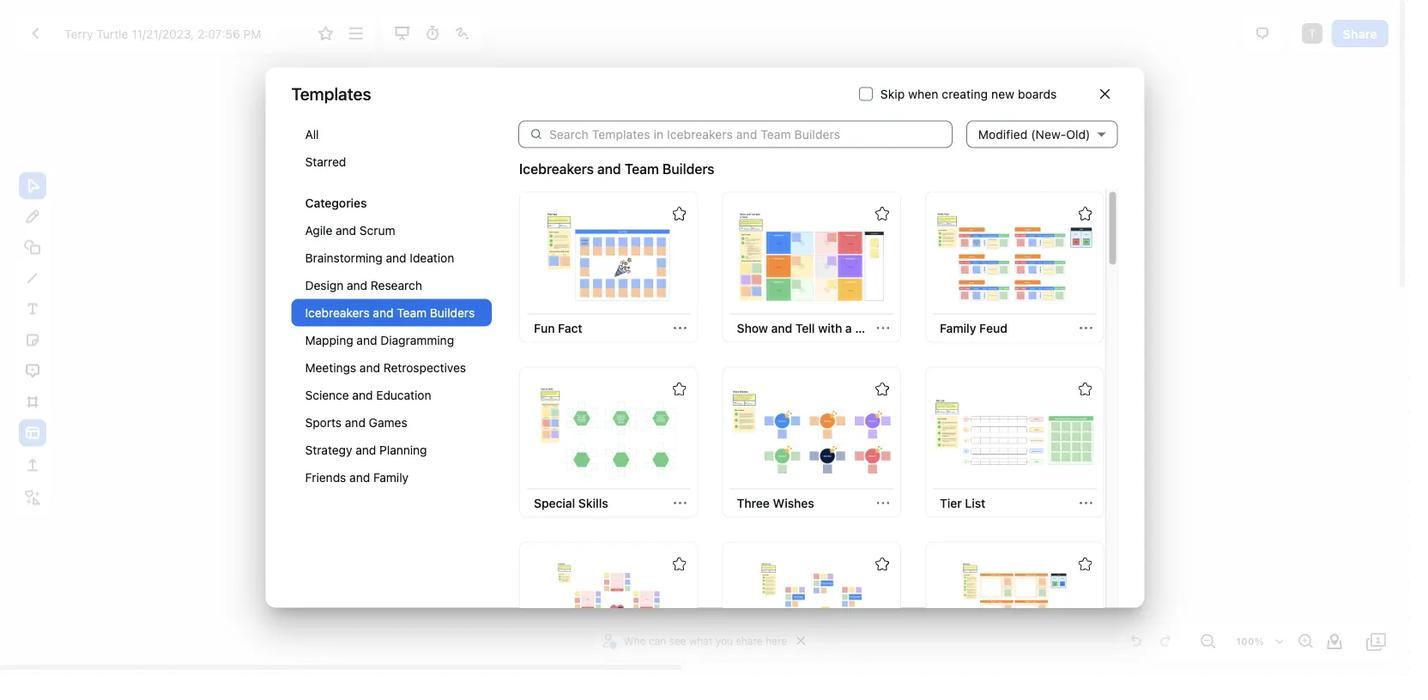Task type: describe. For each thing, give the bounding box(es) containing it.
show
[[737, 321, 768, 335]]

friends and family
[[305, 471, 409, 485]]

templates
[[292, 84, 371, 104]]

boards
[[1018, 87, 1057, 101]]

star this whiteboard image for three wishes
[[876, 382, 890, 396]]

modified (new-old) button
[[967, 107, 1118, 162]]

what
[[690, 635, 713, 647]]

star this whiteboard image inside card for template love bomb element
[[673, 557, 687, 571]]

present image
[[392, 23, 413, 44]]

categories
[[305, 196, 367, 210]]

when
[[909, 87, 939, 101]]

icebreakers and team builders inside categories element
[[305, 306, 475, 320]]

feud
[[980, 321, 1008, 335]]

special
[[534, 496, 576, 510]]

star this whiteboard image for show and tell with a twist
[[876, 207, 890, 220]]

education
[[376, 388, 432, 402]]

more options for tier list image
[[1080, 497, 1093, 510]]

see
[[669, 635, 687, 647]]

brainstorming
[[305, 251, 383, 265]]

design and research
[[305, 278, 422, 293]]

old)
[[1067, 127, 1091, 141]]

icebreakers inside status
[[519, 161, 594, 177]]

special skills
[[534, 496, 609, 510]]

thumbnail for three wishes image
[[732, 385, 892, 479]]

skip when creating new boards
[[881, 87, 1057, 101]]

star this whiteboard image for fun fact
[[673, 207, 687, 220]]

here
[[766, 635, 788, 647]]

share
[[1344, 26, 1378, 41]]

agile
[[305, 223, 333, 238]]

three wishes
[[737, 496, 815, 510]]

meetings
[[305, 361, 356, 375]]

and inside status
[[598, 161, 621, 177]]

three wishes button
[[730, 489, 822, 517]]

100 %
[[1237, 637, 1265, 648]]

strategy and planning
[[305, 443, 427, 457]]

list
[[965, 496, 986, 510]]

fun fact
[[534, 321, 583, 335]]

friends
[[305, 471, 346, 485]]

card for template fun fact element
[[519, 191, 699, 342]]

more options for fun fact image
[[674, 321, 687, 334]]

sports and games
[[305, 416, 408, 430]]

with
[[818, 321, 843, 335]]

scrum
[[360, 223, 396, 238]]

family feud
[[940, 321, 1008, 335]]

design
[[305, 278, 344, 293]]

zoom in image
[[1296, 632, 1316, 653]]

diagramming
[[381, 333, 454, 348]]

card for template pictionary element
[[926, 542, 1105, 676]]

science and education
[[305, 388, 432, 402]]

more options for show and tell with a twist image
[[877, 321, 890, 334]]

skip
[[881, 87, 905, 101]]

comment panel image
[[1253, 23, 1273, 44]]

ideation
[[410, 251, 454, 265]]

special skills button
[[527, 489, 615, 517]]

card for template special skills element
[[519, 367, 699, 518]]

tier list
[[940, 496, 986, 510]]

games
[[369, 416, 408, 430]]

brainstorming and ideation
[[305, 251, 454, 265]]

share button
[[1332, 20, 1389, 47]]

science
[[305, 388, 349, 402]]

new
[[992, 87, 1015, 101]]

can
[[649, 635, 667, 647]]

star this whiteboard image inside card for template special skills element
[[673, 382, 687, 396]]

skills
[[579, 496, 609, 510]]

%
[[1255, 637, 1265, 648]]

fun fact button
[[527, 314, 590, 342]]

star this whiteboard image inside card for template tier list element
[[1079, 382, 1093, 396]]

who can see what you share here
[[624, 635, 788, 647]]

and inside button
[[772, 321, 793, 335]]

thumbnail for family feud image
[[935, 210, 1095, 303]]

more options image
[[346, 23, 366, 44]]

card for template memory lane element
[[723, 542, 902, 676]]

family inside categories element
[[373, 471, 409, 485]]

card for template family feud element
[[926, 191, 1105, 342]]

Document name text field
[[52, 20, 309, 47]]



Task type: vqa. For each thing, say whether or not it's contained in the screenshot.
THUMBNAIL FOR SPECIAL SKILLS
yes



Task type: locate. For each thing, give the bounding box(es) containing it.
builders down search templates in icebreakers and team builders text box
[[663, 161, 715, 177]]

1 vertical spatial family
[[373, 471, 409, 485]]

retrospectives
[[384, 361, 466, 375]]

tier
[[940, 496, 962, 510]]

team inside status
[[625, 161, 659, 177]]

family down planning
[[373, 471, 409, 485]]

1 horizontal spatial builders
[[663, 161, 715, 177]]

fun
[[534, 321, 555, 335]]

0 horizontal spatial family
[[373, 471, 409, 485]]

0 vertical spatial icebreakers and team builders
[[519, 161, 715, 177]]

thumbnail for pictionary image
[[935, 560, 1095, 654]]

thumbnail for love bomb image
[[529, 560, 689, 654]]

card for template love bomb element
[[519, 542, 699, 676]]

starred
[[305, 155, 346, 169]]

more options for family feud image
[[1080, 321, 1093, 334]]

all
[[305, 127, 319, 141]]

categories element
[[292, 121, 492, 509]]

three
[[737, 496, 770, 510]]

timer image
[[422, 23, 443, 44]]

meetings and retrospectives
[[305, 361, 466, 375]]

a
[[846, 321, 852, 335]]

star this whiteboard image inside card for template fun fact element
[[673, 207, 687, 220]]

1 vertical spatial builders
[[430, 306, 475, 320]]

icebreakers and team builders element
[[518, 190, 1106, 676]]

star this whiteboard image left more options icon
[[315, 23, 336, 44]]

strategy
[[305, 443, 352, 457]]

card for template three wishes element
[[723, 367, 902, 518]]

0 horizontal spatial icebreakers and team builders
[[305, 306, 475, 320]]

(new-
[[1032, 127, 1067, 141]]

mapping and diagramming
[[305, 333, 454, 348]]

laser image
[[452, 23, 473, 44]]

and
[[598, 161, 621, 177], [336, 223, 356, 238], [386, 251, 407, 265], [347, 278, 368, 293], [373, 306, 394, 320], [772, 321, 793, 335], [357, 333, 377, 348], [360, 361, 380, 375], [352, 388, 373, 402], [345, 416, 366, 430], [356, 443, 376, 457], [350, 471, 370, 485]]

thumbnail for fun fact image
[[529, 210, 689, 303]]

100
[[1237, 637, 1255, 648]]

thumbnail for special skills image
[[529, 385, 689, 479]]

modified
[[979, 127, 1028, 141]]

builders inside status
[[663, 161, 715, 177]]

star this whiteboard image inside card for template pictionary element
[[1079, 557, 1093, 571]]

icebreakers
[[519, 161, 594, 177], [305, 306, 370, 320]]

family inside button
[[940, 321, 977, 335]]

1 vertical spatial icebreakers and team builders
[[305, 306, 475, 320]]

upload pdfs and images image
[[22, 456, 43, 476]]

dashboard image
[[25, 23, 46, 44]]

who can see what you share here button
[[600, 629, 792, 654]]

1 vertical spatial team
[[397, 306, 427, 320]]

pages image
[[1367, 632, 1388, 653]]

team inside categories element
[[397, 306, 427, 320]]

star this whiteboard image inside card for template memory lane element
[[876, 557, 890, 571]]

more options for special skills image
[[674, 497, 687, 510]]

0 vertical spatial family
[[940, 321, 977, 335]]

research
[[371, 278, 422, 293]]

agile and scrum
[[305, 223, 396, 238]]

1 vertical spatial icebreakers
[[305, 306, 370, 320]]

tier list button
[[933, 489, 993, 517]]

icebreakers and team builders
[[519, 161, 715, 177], [305, 306, 475, 320]]

icebreakers inside categories element
[[305, 306, 370, 320]]

templates image
[[22, 423, 43, 444]]

0 vertical spatial builders
[[663, 161, 715, 177]]

mapping
[[305, 333, 353, 348]]

star this whiteboard image down more options for tier list image
[[1079, 557, 1093, 571]]

tell
[[796, 321, 815, 335]]

0 horizontal spatial icebreakers
[[305, 306, 370, 320]]

twist
[[856, 321, 886, 335]]

share
[[736, 635, 763, 647]]

1 horizontal spatial family
[[940, 321, 977, 335]]

star this whiteboard image
[[315, 23, 336, 44], [673, 382, 687, 396], [1079, 382, 1093, 396], [1079, 557, 1093, 571]]

card for template tier list element
[[926, 367, 1105, 518]]

family
[[940, 321, 977, 335], [373, 471, 409, 485]]

0 vertical spatial team
[[625, 161, 659, 177]]

star this whiteboard image
[[673, 207, 687, 220], [876, 207, 890, 220], [1079, 207, 1093, 220], [876, 382, 890, 396], [673, 557, 687, 571], [876, 557, 890, 571]]

icebreakers and team builders status
[[519, 159, 715, 179]]

0 vertical spatial icebreakers
[[519, 161, 594, 177]]

fact
[[558, 321, 583, 335]]

show and tell with a twist button
[[730, 314, 886, 342]]

show and tell with a twist
[[737, 321, 886, 335]]

1 horizontal spatial team
[[625, 161, 659, 177]]

0 horizontal spatial team
[[397, 306, 427, 320]]

more tools image
[[22, 488, 43, 509]]

planning
[[380, 443, 427, 457]]

more options for three wishes image
[[877, 497, 890, 510]]

0 horizontal spatial builders
[[430, 306, 475, 320]]

star this whiteboard image for family feud
[[1079, 207, 1093, 220]]

thumbnail for tier list image
[[935, 385, 1095, 479]]

thumbnail for show and tell with a twist image
[[732, 210, 892, 303]]

family left feud at the right of the page
[[940, 321, 977, 335]]

modified (new-old)
[[979, 127, 1091, 141]]

card for template show and tell with a twist element
[[723, 191, 902, 342]]

1 horizontal spatial icebreakers
[[519, 161, 594, 177]]

who
[[624, 635, 646, 647]]

creating
[[942, 87, 988, 101]]

thumbnail for memory lane image
[[732, 560, 892, 654]]

you
[[716, 635, 733, 647]]

builders inside categories element
[[430, 306, 475, 320]]

team
[[625, 161, 659, 177], [397, 306, 427, 320]]

star this whiteboard image down more options for family feud image
[[1079, 382, 1093, 396]]

family feud button
[[933, 314, 1015, 342]]

zoom out image
[[1198, 632, 1218, 653]]

sports
[[305, 416, 342, 430]]

builders
[[663, 161, 715, 177], [430, 306, 475, 320]]

star this whiteboard image inside 'card for template three wishes' element
[[876, 382, 890, 396]]

wishes
[[773, 496, 815, 510]]

Search Templates in Icebreakers and Team Builders text field
[[550, 121, 953, 148]]

builders up diagramming
[[430, 306, 475, 320]]

1 horizontal spatial icebreakers and team builders
[[519, 161, 715, 177]]

star this whiteboard image down more options for fun fact 'icon'
[[673, 382, 687, 396]]



